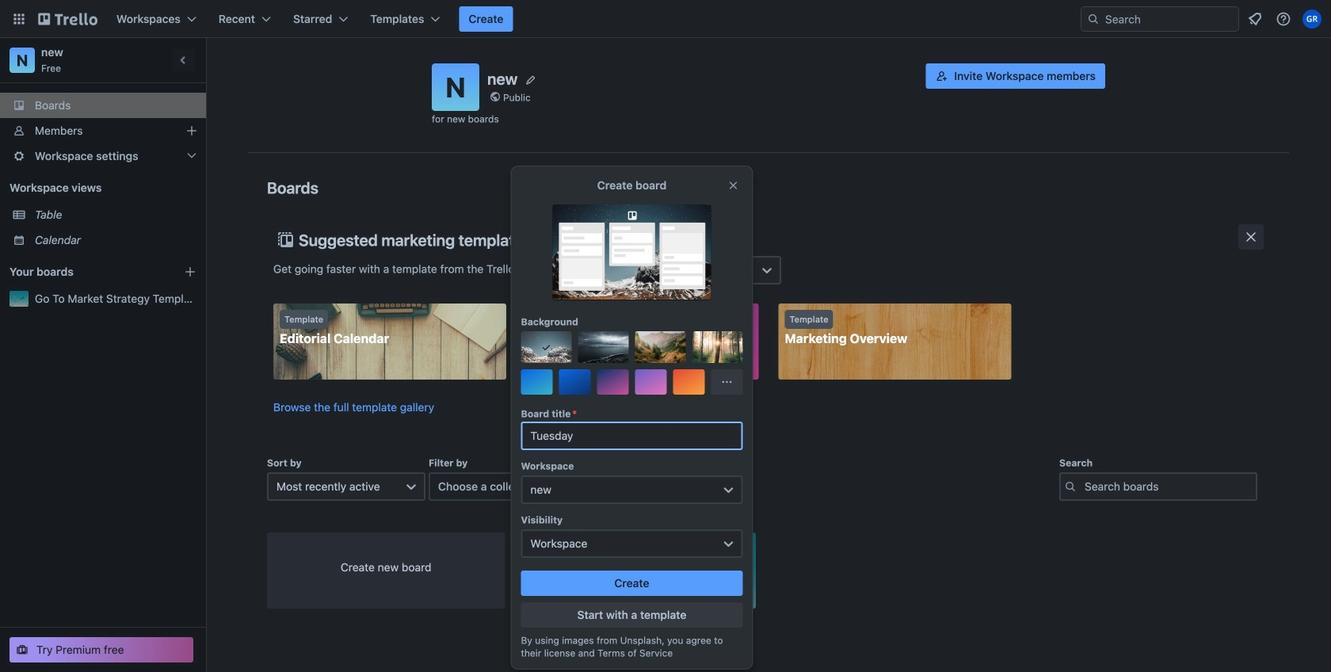 Task type: describe. For each thing, give the bounding box(es) containing it.
close popover image
[[727, 179, 740, 192]]

back to home image
[[38, 6, 97, 32]]

Search boards text field
[[1060, 472, 1258, 501]]

0 notifications image
[[1246, 10, 1265, 29]]

custom image image
[[540, 341, 553, 353]]

primary element
[[0, 0, 1331, 38]]



Task type: locate. For each thing, give the bounding box(es) containing it.
add board image
[[184, 266, 197, 278]]

your boards with 1 items element
[[10, 262, 160, 281]]

greg robinson (gregrobinson96) image
[[1303, 10, 1322, 29]]

None text field
[[521, 422, 743, 450]]

search image
[[1087, 13, 1100, 25]]

open information menu image
[[1276, 11, 1292, 27]]

Search field
[[1100, 8, 1239, 30]]

workspace navigation collapse icon image
[[173, 49, 195, 71]]



Task type: vqa. For each thing, say whether or not it's contained in the screenshot.
'Add board' 'image'
yes



